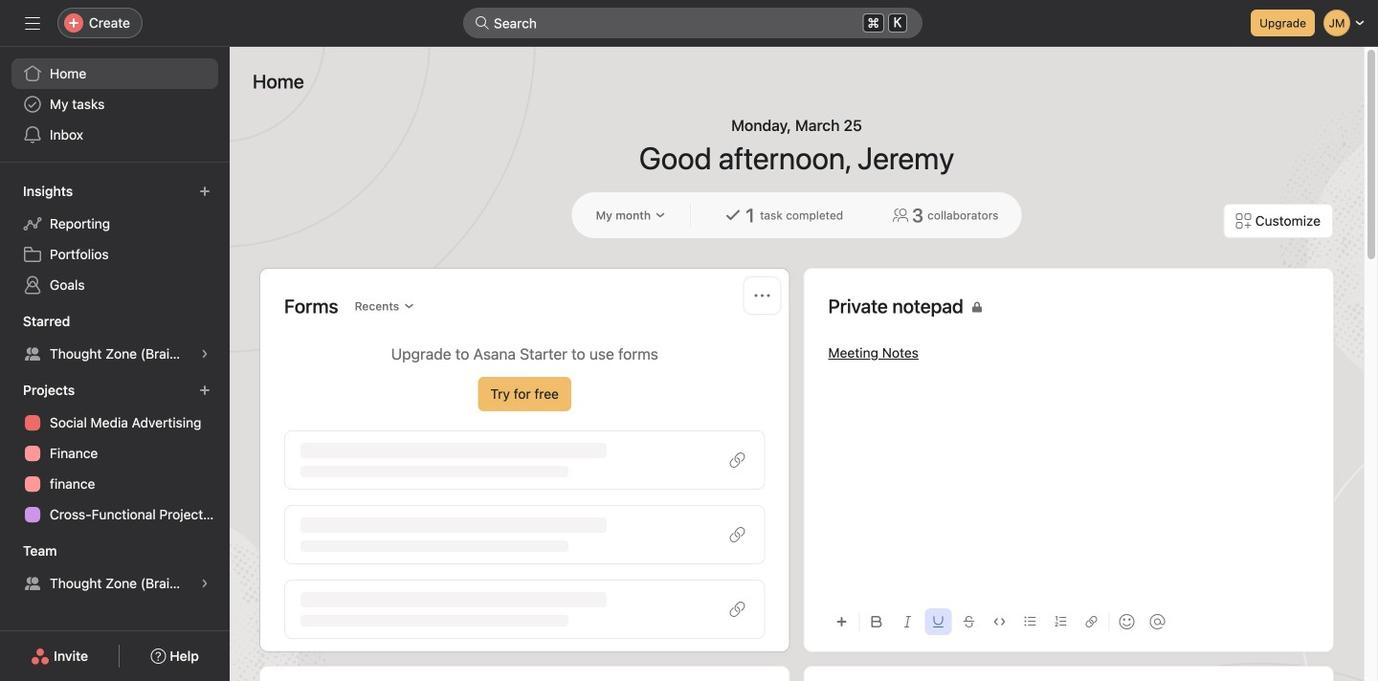 Task type: locate. For each thing, give the bounding box(es) containing it.
None field
[[463, 8, 923, 38]]

Search tasks, projects, and more text field
[[463, 8, 923, 38]]

see details, thought zone (brainstorm space) image for teams element
[[199, 578, 211, 590]]

1 vertical spatial see details, thought zone (brainstorm space) image
[[199, 578, 211, 590]]

new insights image
[[199, 186, 211, 197]]

see details, thought zone (brainstorm space) image inside teams element
[[199, 578, 211, 590]]

0 vertical spatial see details, thought zone (brainstorm space) image
[[199, 348, 211, 360]]

toolbar
[[828, 600, 1309, 643]]

2 see details, thought zone (brainstorm space) image from the top
[[199, 578, 211, 590]]

underline image
[[933, 616, 944, 628]]

projects element
[[0, 373, 230, 534]]

1 see details, thought zone (brainstorm space) image from the top
[[199, 348, 211, 360]]

global element
[[0, 47, 230, 162]]

new project or portfolio image
[[199, 385, 211, 396]]

see details, thought zone (brainstorm space) image
[[199, 348, 211, 360], [199, 578, 211, 590]]

bulleted list image
[[1025, 616, 1036, 628]]

bold image
[[871, 616, 883, 628]]

actions image
[[755, 288, 770, 303]]

see details, thought zone (brainstorm space) image inside starred element
[[199, 348, 211, 360]]

numbered list image
[[1055, 616, 1067, 628]]



Task type: vqa. For each thing, say whether or not it's contained in the screenshot.
list item
no



Task type: describe. For each thing, give the bounding box(es) containing it.
see details, thought zone (brainstorm space) image for starred element
[[199, 348, 211, 360]]

code image
[[994, 616, 1005, 628]]

link image
[[1086, 616, 1097, 628]]

insights element
[[0, 174, 230, 304]]

strikethrough image
[[963, 616, 975, 628]]

prominent image
[[475, 15, 490, 31]]

insert an object image
[[836, 616, 848, 628]]

teams element
[[0, 534, 230, 603]]

hide sidebar image
[[25, 15, 40, 31]]

at mention image
[[1150, 614, 1165, 630]]

emoji image
[[1119, 614, 1135, 630]]

starred element
[[0, 304, 230, 373]]

italics image
[[902, 616, 914, 628]]



